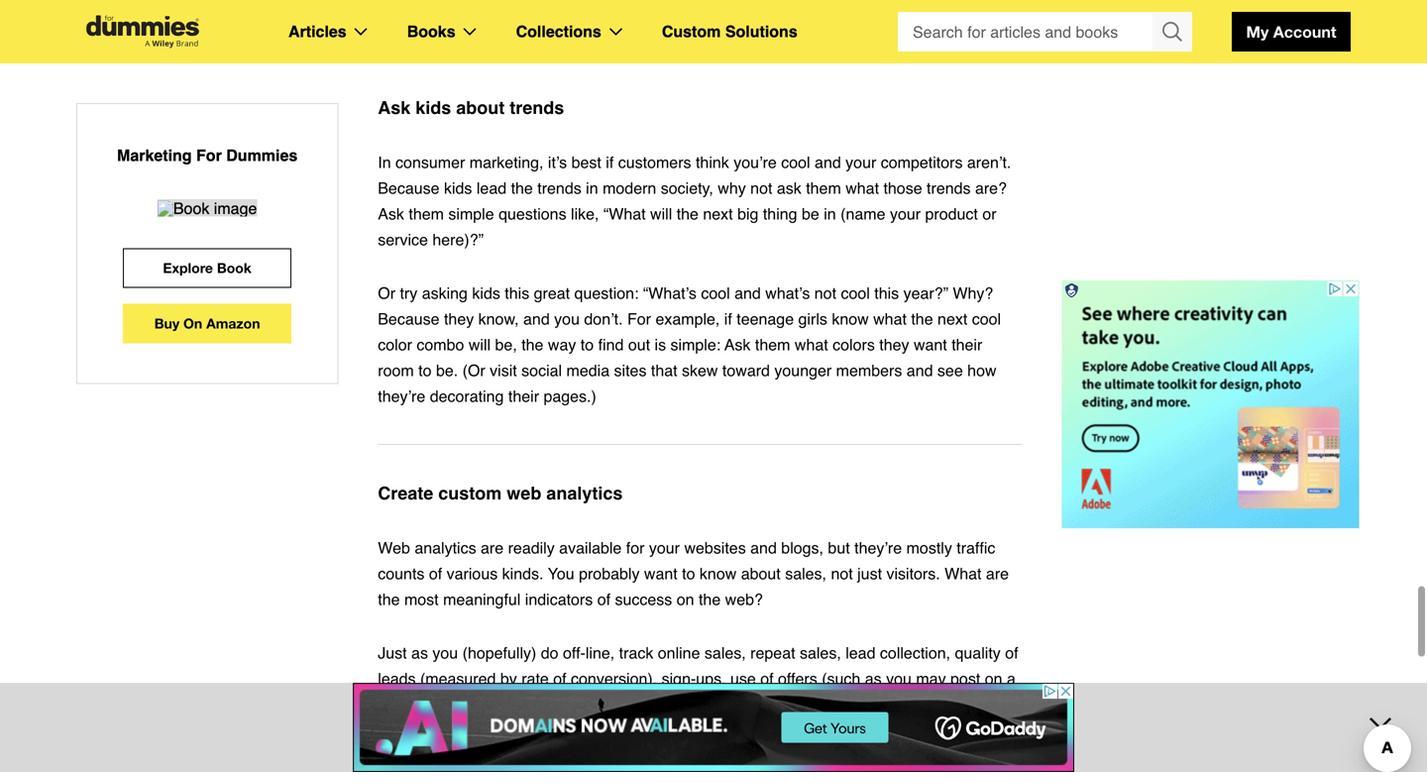 Task type: describe. For each thing, give the bounding box(es) containing it.
try
[[400, 284, 418, 302]]

explore book
[[163, 260, 252, 276]]

you left go.
[[664, 747, 690, 765]]

sales, up (such
[[800, 644, 841, 662]]

the right be,
[[522, 336, 544, 354]]

solutions
[[725, 22, 798, 41]]

rate
[[522, 670, 549, 688]]

counts
[[378, 565, 425, 583]]

best
[[572, 153, 602, 172]]

revenue
[[754, 695, 811, 714]]

"what
[[604, 205, 646, 223]]

the down the society, at the left top of the page
[[677, 205, 699, 223]]

them inside or try asking kids this great question: "what's cool and what's not cool this year?" why? because they know, and you don't. for example, if teenage girls know what the next cool color combo will be, the way to find out is simple: ask them what colors they want their room to be. (or visit social media sites that skew toward younger members and see how they're decorating their pages.)
[[755, 336, 791, 354]]

ask
[[777, 179, 802, 197]]

conversion),
[[571, 670, 657, 688]]

e-
[[936, 695, 950, 714]]

like,
[[571, 205, 599, 223]]

the left web?
[[699, 590, 721, 609]]

these
[[456, 721, 500, 740]]

question:
[[575, 284, 639, 302]]

be.
[[436, 361, 458, 380]]

cool up 'example,'
[[701, 284, 730, 302]]

visit
[[490, 361, 517, 380]]

"what's
[[643, 284, 697, 302]]

sites
[[614, 361, 647, 380]]

off-
[[563, 644, 586, 662]]

numbers
[[505, 721, 566, 740]]

collection,
[[880, 644, 951, 662]]

customers
[[618, 153, 691, 172]]

it's
[[548, 153, 567, 172]]

skew
[[682, 361, 718, 380]]

mostly
[[907, 539, 952, 557]]

by
[[500, 670, 517, 688]]

1 vertical spatial they
[[880, 336, 910, 354]]

logo image
[[76, 15, 209, 48]]

marketing.
[[378, 721, 452, 740]]

buy on amazon
[[154, 315, 260, 331]]

why?
[[953, 284, 994, 302]]

know inside or try asking kids this great question: "what's cool and what's not cool this year?" why? because they know, and you don't. for example, if teenage girls know what the next cool color combo will be, the way to find out is simple: ask them what colors they want their room to be. (or visit social media sites that skew toward younger members and see how they're decorating their pages.)
[[832, 310, 869, 328]]

offers
[[778, 670, 818, 688]]

(hopefully)
[[463, 644, 537, 662]]

to inside web analytics are readily available for your websites and blogs, but they're mostly traffic counts of various kinds. you probably want to know about sales, not just visitors. what are the most meaningful indicators of success on the web?
[[682, 565, 695, 583]]

don't.
[[584, 310, 623, 328]]

because inside or try asking kids this great question: "what's cool and what's not cool this year?" why? because they know, and you don't. for example, if teenage girls know what the next cool color combo will be, the way to find out is simple: ask them what colors they want their room to be. (or visit social media sites that skew toward younger members and see how they're decorating their pages.)
[[378, 310, 440, 328]]

simple:
[[671, 336, 721, 354]]

to inside the just as you (hopefully) do off-line, track online sales, repeat sales, lead collection, quality of leads (measured by rate of conversion), sign-ups, use of offers (such as you may post on a business site on facebook, for example), and overall revenue and returns from e- marketing. these numbers tell the story of your marketing successes and failures online and give you something to learn from as you go.
[[550, 747, 563, 765]]

articles
[[288, 22, 347, 41]]

learn
[[568, 747, 603, 765]]

2 vertical spatial what
[[795, 336, 828, 354]]

various
[[447, 565, 498, 583]]

cool down why? on the right top of page
[[972, 310, 1001, 328]]

facebook,
[[496, 695, 570, 714]]

the down counts
[[378, 590, 400, 609]]

service
[[378, 230, 428, 249]]

indicators
[[525, 590, 593, 609]]

marketing,
[[470, 153, 544, 172]]

business
[[378, 695, 441, 714]]

0 vertical spatial are
[[481, 539, 504, 557]]

give
[[409, 747, 438, 765]]

will inside in consumer marketing, it's best if customers think you're cool and your competitors aren't. because kids lead the trends in modern society, why not ask them what those trends are? ask them simple questions like, "what will the next big thing be in (name your product or service here)?"
[[650, 205, 672, 223]]

will inside or try asking kids this great question: "what's cool and what's not cool this year?" why? because they know, and you don't. for example, if teenage girls know what the next cool color combo will be, the way to find out is simple: ask them what colors they want their room to be. (or visit social media sites that skew toward younger members and see how they're decorating their pages.)
[[469, 336, 491, 354]]

tell
[[571, 721, 591, 740]]

websites
[[684, 539, 746, 557]]

meaningful
[[443, 590, 521, 609]]

and down returns
[[866, 721, 893, 740]]

readily
[[508, 539, 555, 557]]

decorating
[[430, 387, 504, 405]]

they're inside web analytics are readily available for your websites and blogs, but they're mostly traffic counts of various kinds. you probably want to know about sales, not just visitors. what are the most meaningful indicators of success on the web?
[[855, 539, 902, 557]]

competitors
[[881, 153, 963, 172]]

my account link
[[1232, 12, 1351, 52]]

or
[[378, 284, 396, 302]]

custom
[[662, 22, 721, 41]]

sales, up ups, on the bottom of the page
[[705, 644, 746, 662]]

story
[[622, 721, 656, 740]]

trends down it's in the left top of the page
[[538, 179, 582, 197]]

0 horizontal spatial for
[[196, 146, 222, 165]]

open collections list image
[[609, 28, 622, 36]]

marketing
[[714, 721, 783, 740]]

1 horizontal spatial online
[[952, 721, 995, 740]]

custom solutions
[[662, 22, 798, 41]]

you right give
[[442, 747, 468, 765]]

0 horizontal spatial their
[[508, 387, 539, 405]]

probably
[[579, 565, 640, 583]]

ask inside in consumer marketing, it's best if customers think you're cool and your competitors aren't. because kids lead the trends in modern society, why not ask them what those trends are? ask them simple questions like, "what will the next big thing be in (name your product or service here)?"
[[378, 205, 404, 223]]

not inside in consumer marketing, it's best if customers think you're cool and your competitors aren't. because kids lead the trends in modern society, why not ask them what those trends are? ask them simple questions like, "what will the next big thing be in (name your product or service here)?"
[[751, 179, 773, 197]]

0 vertical spatial kids
[[416, 98, 451, 118]]

2 horizontal spatial them
[[806, 179, 841, 197]]

the up questions
[[511, 179, 533, 197]]

do
[[541, 644, 559, 662]]

and left see at top
[[907, 361, 933, 380]]

out
[[628, 336, 650, 354]]

0 horizontal spatial online
[[658, 644, 700, 662]]

simple
[[448, 205, 494, 223]]

1 horizontal spatial their
[[952, 336, 983, 354]]

repeat
[[751, 644, 796, 662]]

way
[[548, 336, 576, 354]]

0 horizontal spatial about
[[456, 98, 505, 118]]

returns
[[846, 695, 895, 714]]

(such
[[822, 670, 861, 688]]

sales, inside web analytics are readily available for your websites and blogs, but they're mostly traffic counts of various kinds. you probably want to know about sales, not just visitors. what are the most meaningful indicators of success on the web?
[[785, 565, 827, 583]]

want inside or try asking kids this great question: "what's cool and what's not cool this year?" why? because they know, and you don't. for example, if teenage girls know what the next cool color combo will be, the way to find out is simple: ask them what colors they want their room to be. (or visit social media sites that skew toward younger members and see how they're decorating their pages.)
[[914, 336, 947, 354]]

what's
[[766, 284, 810, 302]]

your inside web analytics are readily available for your websites and blogs, but they're mostly traffic counts of various kinds. you probably want to know about sales, not just visitors. what are the most meaningful indicators of success on the web?
[[649, 539, 680, 557]]

visitors.
[[887, 565, 940, 583]]

big
[[738, 205, 759, 223]]

modern
[[603, 179, 657, 197]]

create custom web analytics
[[378, 483, 623, 504]]

1 vertical spatial as
[[865, 670, 882, 688]]

post
[[951, 670, 981, 688]]

open book categories image
[[464, 28, 476, 36]]

1 vertical spatial are
[[986, 565, 1009, 583]]

lead inside in consumer marketing, it's best if customers think you're cool and your competitors aren't. because kids lead the trends in modern society, why not ask them what those trends are? ask them simple questions like, "what will the next big thing be in (name your product or service here)?"
[[477, 179, 507, 197]]

if inside or try asking kids this great question: "what's cool and what's not cool this year?" why? because they know, and you don't. for example, if teenage girls know what the next cool color combo will be, the way to find out is simple: ask them what colors they want their room to be. (or visit social media sites that skew toward younger members and see how they're decorating their pages.)
[[724, 310, 732, 328]]

close this dialog image
[[1398, 692, 1418, 712]]

kids inside in consumer marketing, it's best if customers think you're cool and your competitors aren't. because kids lead the trends in modern society, why not ask them what those trends are? ask them simple questions like, "what will the next big thing be in (name your product or service here)?"
[[444, 179, 472, 197]]

social
[[522, 361, 562, 380]]

why
[[718, 179, 746, 197]]

1 horizontal spatial in
[[824, 205, 836, 223]]

for inside or try asking kids this great question: "what's cool and what's not cool this year?" why? because they know, and you don't. for example, if teenage girls know what the next cool color combo will be, the way to find out is simple: ask them what colors they want their room to be. (or visit social media sites that skew toward younger members and see how they're decorating their pages.)
[[628, 310, 651, 328]]

you inside or try asking kids this great question: "what's cool and what's not cool this year?" why? because they know, and you don't. for example, if teenage girls know what the next cool color combo will be, the way to find out is simple: ask them what colors they want their room to be. (or visit social media sites that skew toward younger members and see how they're decorating their pages.)
[[554, 310, 580, 328]]

web
[[378, 539, 410, 557]]

ups,
[[696, 670, 726, 688]]

to left be.
[[418, 361, 432, 380]]

media
[[567, 361, 610, 380]]

just
[[858, 565, 882, 583]]

0 horizontal spatial as
[[411, 644, 428, 662]]

not inside web analytics are readily available for your websites and blogs, but they're mostly traffic counts of various kinds. you probably want to know about sales, not just visitors. what are the most meaningful indicators of success on the web?
[[831, 565, 853, 583]]

society,
[[661, 179, 714, 197]]

members
[[836, 361, 902, 380]]

trends up product
[[927, 179, 971, 197]]

ask inside or try asking kids this great question: "what's cool and what's not cool this year?" why? because they know, and you don't. for example, if teenage girls know what the next cool color combo will be, the way to find out is simple: ask them what colors they want their room to be. (or visit social media sites that skew toward younger members and see how they're decorating their pages.)
[[725, 336, 751, 354]]

and down great
[[523, 310, 550, 328]]

and left give
[[378, 747, 404, 765]]

kids inside or try asking kids this great question: "what's cool and what's not cool this year?" why? because they know, and you don't. for example, if teenage girls know what the next cool color combo will be, the way to find out is simple: ask them what colors they want their room to be. (or visit social media sites that skew toward younger members and see how they're decorating their pages.)
[[472, 284, 500, 302]]

of right use
[[761, 670, 774, 688]]

a
[[1007, 670, 1016, 688]]

your inside the just as you (hopefully) do off-line, track online sales, repeat sales, lead collection, quality of leads (measured by rate of conversion), sign-ups, use of offers (such as you may post on a business site on facebook, for example), and overall revenue and returns from e- marketing. these numbers tell the story of your marketing successes and failures online and give you something to learn from as you go.
[[678, 721, 709, 740]]



Task type: locate. For each thing, give the bounding box(es) containing it.
in
[[378, 153, 391, 172]]

2 vertical spatial ask
[[725, 336, 751, 354]]

for up tell
[[575, 695, 593, 714]]

this left year?"
[[875, 284, 899, 302]]

lead up (such
[[846, 644, 876, 662]]

to
[[581, 336, 594, 354], [418, 361, 432, 380], [682, 565, 695, 583], [550, 747, 563, 765]]

1 horizontal spatial this
[[875, 284, 899, 302]]

know,
[[478, 310, 519, 328]]

1 horizontal spatial for
[[626, 539, 645, 557]]

2 vertical spatial as
[[643, 747, 660, 765]]

what
[[846, 179, 879, 197], [873, 310, 907, 328], [795, 336, 828, 354]]

what up (name
[[846, 179, 879, 197]]

of up 'most'
[[429, 565, 442, 583]]

1 vertical spatial online
[[952, 721, 995, 740]]

and inside in consumer marketing, it's best if customers think you're cool and your competitors aren't. because kids lead the trends in modern society, why not ask them what those trends are? ask them simple questions like, "what will the next big thing be in (name your product or service here)?"
[[815, 153, 841, 172]]

know inside web analytics are readily available for your websites and blogs, but they're mostly traffic counts of various kinds. you probably want to know about sales, not just visitors. what are the most meaningful indicators of success on the web?
[[700, 565, 737, 583]]

as
[[411, 644, 428, 662], [865, 670, 882, 688], [643, 747, 660, 765]]

what down girls
[[795, 336, 828, 354]]

room
[[378, 361, 414, 380]]

know up colors
[[832, 310, 869, 328]]

my
[[1247, 22, 1269, 41]]

2 horizontal spatial on
[[985, 670, 1003, 688]]

of
[[429, 565, 442, 583], [597, 590, 611, 609], [1005, 644, 1019, 662], [553, 670, 567, 688], [761, 670, 774, 688], [661, 721, 674, 740]]

want inside web analytics are readily available for your websites and blogs, but they're mostly traffic counts of various kinds. you probably want to know about sales, not just visitors. what are the most meaningful indicators of success on the web?
[[644, 565, 678, 583]]

2 this from the left
[[875, 284, 899, 302]]

1 vertical spatial ask
[[378, 205, 404, 223]]

because inside in consumer marketing, it's best if customers think you're cool and your competitors aren't. because kids lead the trends in modern society, why not ask them what those trends are? ask them simple questions like, "what will the next big thing be in (name your product or service here)?"
[[378, 179, 440, 197]]

0 horizontal spatial will
[[469, 336, 491, 354]]

if
[[606, 153, 614, 172], [724, 310, 732, 328]]

blogs,
[[781, 539, 824, 557]]

next inside in consumer marketing, it's best if customers think you're cool and your competitors aren't. because kids lead the trends in modern society, why not ask them what those trends are? ask them simple questions like, "what will the next big thing be in (name your product or service here)?"
[[703, 205, 733, 223]]

analytics up available
[[547, 483, 623, 504]]

their up how
[[952, 336, 983, 354]]

in down best
[[586, 179, 598, 197]]

thing
[[763, 205, 798, 223]]

you down collection,
[[886, 670, 912, 688]]

online right failures
[[952, 721, 995, 740]]

1 horizontal spatial know
[[832, 310, 869, 328]]

1 vertical spatial next
[[938, 310, 968, 328]]

know down the websites
[[700, 565, 737, 583]]

from down story
[[607, 747, 639, 765]]

trends up it's in the left top of the page
[[510, 98, 564, 118]]

collections
[[516, 22, 602, 41]]

as right just
[[411, 644, 428, 662]]

1 horizontal spatial they
[[880, 336, 910, 354]]

as down story
[[643, 747, 660, 765]]

about up marketing,
[[456, 98, 505, 118]]

on left a
[[985, 670, 1003, 688]]

(name
[[841, 205, 886, 223]]

combo
[[417, 336, 464, 354]]

something
[[472, 747, 545, 765]]

or
[[983, 205, 997, 223]]

most
[[404, 590, 439, 609]]

my account
[[1247, 22, 1337, 41]]

on
[[677, 590, 694, 609], [985, 670, 1003, 688], [474, 695, 492, 714]]

for left dummies
[[196, 146, 222, 165]]

2 because from the top
[[378, 310, 440, 328]]

product
[[925, 205, 978, 223]]

your up (name
[[846, 153, 877, 172]]

0 horizontal spatial lead
[[477, 179, 507, 197]]

they down asking
[[444, 310, 474, 328]]

0 horizontal spatial analytics
[[415, 539, 476, 557]]

next down why on the top
[[703, 205, 733, 223]]

will down the society, at the left top of the page
[[650, 205, 672, 223]]

you
[[548, 565, 575, 583]]

may
[[916, 670, 946, 688]]

success
[[615, 590, 672, 609]]

for
[[626, 539, 645, 557], [575, 695, 593, 714]]

0 vertical spatial advertisement element
[[1062, 281, 1360, 528]]

you up (measured
[[433, 644, 458, 662]]

and up "successes"
[[815, 695, 842, 714]]

them up "service"
[[409, 205, 444, 223]]

ask up in
[[378, 98, 411, 118]]

0 vertical spatial online
[[658, 644, 700, 662]]

1 vertical spatial from
[[607, 747, 639, 765]]

1 because from the top
[[378, 179, 440, 197]]

kids up consumer at the left top of page
[[416, 98, 451, 118]]

1 vertical spatial know
[[700, 565, 737, 583]]

2 vertical spatial them
[[755, 336, 791, 354]]

0 vertical spatial lead
[[477, 179, 507, 197]]

custom solutions link
[[662, 19, 798, 45]]

1 horizontal spatial next
[[938, 310, 968, 328]]

of right rate
[[553, 670, 567, 688]]

cool
[[781, 153, 811, 172], [701, 284, 730, 302], [841, 284, 870, 302], [972, 310, 1001, 328]]

web?
[[725, 590, 763, 609]]

amazon
[[206, 315, 260, 331]]

cool up 'ask'
[[781, 153, 811, 172]]

0 vertical spatial ask
[[378, 98, 411, 118]]

cool up colors
[[841, 284, 870, 302]]

asking
[[422, 284, 468, 302]]

(measured
[[420, 670, 496, 688]]

just
[[378, 644, 407, 662]]

2 vertical spatial on
[[474, 695, 492, 714]]

0 vertical spatial about
[[456, 98, 505, 118]]

consumer
[[396, 153, 465, 172]]

because
[[378, 179, 440, 197], [378, 310, 440, 328]]

Search for articles and books text field
[[898, 12, 1155, 52]]

kinds.
[[502, 565, 544, 583]]

0 vertical spatial next
[[703, 205, 733, 223]]

1 vertical spatial want
[[644, 565, 678, 583]]

0 horizontal spatial they
[[444, 310, 474, 328]]

0 vertical spatial in
[[586, 179, 598, 197]]

0 horizontal spatial in
[[586, 179, 598, 197]]

0 horizontal spatial from
[[607, 747, 639, 765]]

their down social
[[508, 387, 539, 405]]

account
[[1274, 22, 1337, 41]]

kids up simple
[[444, 179, 472, 197]]

this up know,
[[505, 284, 530, 302]]

1 vertical spatial them
[[409, 205, 444, 223]]

ask up toward on the right
[[725, 336, 751, 354]]

0 vertical spatial analytics
[[547, 483, 623, 504]]

cool inside in consumer marketing, it's best if customers think you're cool and your competitors aren't. because kids lead the trends in modern society, why not ask them what those trends are? ask them simple questions like, "what will the next big thing be in (name your product or service here)?"
[[781, 153, 811, 172]]

1 horizontal spatial for
[[628, 310, 651, 328]]

web analytics are readily available for your websites and blogs, but they're mostly traffic counts of various kinds. you probably want to know about sales, not just visitors. what are the most meaningful indicators of success on the web?
[[378, 539, 1009, 609]]

1 this from the left
[[505, 284, 530, 302]]

lead
[[477, 179, 507, 197], [846, 644, 876, 662]]

successes
[[788, 721, 862, 740]]

0 vertical spatial not
[[751, 179, 773, 197]]

and
[[815, 153, 841, 172], [735, 284, 761, 302], [523, 310, 550, 328], [907, 361, 933, 380], [751, 539, 777, 557], [672, 695, 698, 714], [815, 695, 842, 714], [866, 721, 893, 740], [378, 747, 404, 765]]

because down try
[[378, 310, 440, 328]]

0 vertical spatial as
[[411, 644, 428, 662]]

1 horizontal spatial they're
[[855, 539, 902, 557]]

(or
[[463, 361, 485, 380]]

1 horizontal spatial them
[[755, 336, 791, 354]]

aren't.
[[967, 153, 1012, 172]]

are?
[[975, 179, 1007, 197]]

1 horizontal spatial want
[[914, 336, 947, 354]]

your up go.
[[678, 721, 709, 740]]

for up out
[[628, 310, 651, 328]]

to down the websites
[[682, 565, 695, 583]]

to left learn
[[550, 747, 563, 765]]

0 horizontal spatial want
[[644, 565, 678, 583]]

book image image
[[158, 201, 257, 216]]

not down the you're
[[751, 179, 773, 197]]

1 horizontal spatial from
[[900, 695, 932, 714]]

those
[[884, 179, 923, 197]]

1 vertical spatial about
[[741, 565, 781, 583]]

1 horizontal spatial if
[[724, 310, 732, 328]]

this
[[505, 284, 530, 302], [875, 284, 899, 302]]

1 vertical spatial what
[[873, 310, 907, 328]]

0 vertical spatial from
[[900, 695, 932, 714]]

about up web?
[[741, 565, 781, 583]]

is
[[655, 336, 666, 354]]

you're
[[734, 153, 777, 172]]

0 vertical spatial them
[[806, 179, 841, 197]]

your down those
[[890, 205, 921, 223]]

will up (or
[[469, 336, 491, 354]]

not up girls
[[815, 284, 837, 302]]

analytics
[[547, 483, 623, 504], [415, 539, 476, 557]]

0 vertical spatial will
[[650, 205, 672, 223]]

sales, down blogs, at the bottom
[[785, 565, 827, 583]]

they're inside or try asking kids this great question: "what's cool and what's not cool this year?" why? because they know, and you don't. for example, if teenage girls know what the next cool color combo will be, the way to find out is simple: ask them what colors they want their room to be. (or visit social media sites that skew toward younger members and see how they're decorating their pages.)
[[378, 387, 426, 405]]

1 vertical spatial on
[[985, 670, 1003, 688]]

1 horizontal spatial as
[[643, 747, 660, 765]]

of up a
[[1005, 644, 1019, 662]]

if inside in consumer marketing, it's best if customers think you're cool and your competitors aren't. because kids lead the trends in modern society, why not ask them what those trends are? ask them simple questions like, "what will the next big thing be in (name your product or service here)?"
[[606, 153, 614, 172]]

leads
[[378, 670, 416, 688]]

1 vertical spatial for
[[628, 310, 651, 328]]

advertisement element
[[1062, 281, 1360, 528], [353, 683, 1075, 772]]

girls
[[799, 310, 828, 328]]

find
[[598, 336, 624, 354]]

for inside the just as you (hopefully) do off-line, track online sales, repeat sales, lead collection, quality of leads (measured by rate of conversion), sign-ups, use of offers (such as you may post on a business site on facebook, for example), and overall revenue and returns from e- marketing. these numbers tell the story of your marketing successes and failures online and give you something to learn from as you go.
[[575, 695, 593, 714]]

they're down room
[[378, 387, 426, 405]]

in right be
[[824, 205, 836, 223]]

about inside web analytics are readily available for your websites and blogs, but they're mostly traffic counts of various kinds. you probably want to know about sales, not just visitors. what are the most meaningful indicators of success on the web?
[[741, 565, 781, 583]]

the right tell
[[595, 721, 617, 740]]

and up teenage
[[735, 284, 761, 302]]

what inside in consumer marketing, it's best if customers think you're cool and your competitors aren't. because kids lead the trends in modern society, why not ask them what those trends are? ask them simple questions like, "what will the next big thing be in (name your product or service here)?"
[[846, 179, 879, 197]]

traffic
[[957, 539, 996, 557]]

2 vertical spatial not
[[831, 565, 853, 583]]

and down sign-
[[672, 695, 698, 714]]

not inside or try asking kids this great question: "what's cool and what's not cool this year?" why? because they know, and you don't. for example, if teenage girls know what the next cool color combo will be, the way to find out is simple: ask them what colors they want their room to be. (or visit social media sites that skew toward younger members and see how they're decorating their pages.)
[[815, 284, 837, 302]]

color
[[378, 336, 412, 354]]

on for a
[[474, 695, 492, 714]]

2 horizontal spatial as
[[865, 670, 882, 688]]

about
[[456, 98, 505, 118], [741, 565, 781, 583]]

they up members
[[880, 336, 910, 354]]

in consumer marketing, it's best if customers think you're cool and your competitors aren't. because kids lead the trends in modern society, why not ask them what those trends are? ask them simple questions like, "what will the next big thing be in (name your product or service here)?"
[[378, 153, 1012, 249]]

are up various
[[481, 539, 504, 557]]

0 horizontal spatial are
[[481, 539, 504, 557]]

1 horizontal spatial analytics
[[547, 483, 623, 504]]

0 vertical spatial they
[[444, 310, 474, 328]]

they
[[444, 310, 474, 328], [880, 336, 910, 354]]

0 vertical spatial for
[[196, 146, 222, 165]]

because down consumer at the left top of page
[[378, 179, 440, 197]]

1 vertical spatial their
[[508, 387, 539, 405]]

toward
[[723, 361, 770, 380]]

the inside the just as you (hopefully) do off-line, track online sales, repeat sales, lead collection, quality of leads (measured by rate of conversion), sign-ups, use of offers (such as you may post on a business site on facebook, for example), and overall revenue and returns from e- marketing. these numbers tell the story of your marketing successes and failures online and give you something to learn from as you go.
[[595, 721, 617, 740]]

0 vertical spatial what
[[846, 179, 879, 197]]

1 vertical spatial for
[[575, 695, 593, 714]]

pages.)
[[544, 387, 597, 405]]

failures
[[897, 721, 948, 740]]

0 horizontal spatial for
[[575, 695, 593, 714]]

them down teenage
[[755, 336, 791, 354]]

on inside web analytics are readily available for your websites and blogs, but they're mostly traffic counts of various kinds. you probably want to know about sales, not just visitors. what are the most meaningful indicators of success on the web?
[[677, 590, 694, 609]]

0 vertical spatial their
[[952, 336, 983, 354]]

not down but
[[831, 565, 853, 583]]

book
[[217, 260, 252, 276]]

0 vertical spatial if
[[606, 153, 614, 172]]

the down year?"
[[911, 310, 933, 328]]

lead inside the just as you (hopefully) do off-line, track online sales, repeat sales, lead collection, quality of leads (measured by rate of conversion), sign-ups, use of offers (such as you may post on a business site on facebook, for example), and overall revenue and returns from e- marketing. these numbers tell the story of your marketing successes and failures online and give you something to learn from as you go.
[[846, 644, 876, 662]]

and left blogs, at the bottom
[[751, 539, 777, 557]]

custom
[[438, 483, 502, 504]]

1 vertical spatial in
[[824, 205, 836, 223]]

1 vertical spatial because
[[378, 310, 440, 328]]

available
[[559, 539, 622, 557]]

and inside web analytics are readily available for your websites and blogs, but they're mostly traffic counts of various kinds. you probably want to know about sales, not just visitors. what are the most meaningful indicators of success on the web?
[[751, 539, 777, 557]]

1 vertical spatial will
[[469, 336, 491, 354]]

if left teenage
[[724, 310, 732, 328]]

next inside or try asking kids this great question: "what's cool and what's not cool this year?" why? because they know, and you don't. for example, if teenage girls know what the next cool color combo will be, the way to find out is simple: ask them what colors they want their room to be. (or visit social media sites that skew toward younger members and see how they're decorating their pages.)
[[938, 310, 968, 328]]

0 vertical spatial because
[[378, 179, 440, 197]]

next down why? on the right top of page
[[938, 310, 968, 328]]

you up way
[[554, 310, 580, 328]]

to left find
[[581, 336, 594, 354]]

0 vertical spatial know
[[832, 310, 869, 328]]

colors
[[833, 336, 875, 354]]

0 horizontal spatial know
[[700, 565, 737, 583]]

from up failures
[[900, 695, 932, 714]]

them up be
[[806, 179, 841, 197]]

analytics inside web analytics are readily available for your websites and blogs, but they're mostly traffic counts of various kinds. you probably want to know about sales, not just visitors. what are the most meaningful indicators of success on the web?
[[415, 539, 476, 557]]

open article categories image
[[355, 28, 367, 36]]

1 vertical spatial if
[[724, 310, 732, 328]]

1 horizontal spatial on
[[677, 590, 694, 609]]

you
[[554, 310, 580, 328], [433, 644, 458, 662], [886, 670, 912, 688], [442, 747, 468, 765], [664, 747, 690, 765]]

1 vertical spatial lead
[[846, 644, 876, 662]]

they're
[[378, 387, 426, 405], [855, 539, 902, 557]]

on for indicators
[[677, 590, 694, 609]]

0 horizontal spatial next
[[703, 205, 733, 223]]

of right story
[[661, 721, 674, 740]]

lead down marketing,
[[477, 179, 507, 197]]

0 horizontal spatial they're
[[378, 387, 426, 405]]

1 horizontal spatial are
[[986, 565, 1009, 583]]

1 vertical spatial analytics
[[415, 539, 476, 557]]

ask
[[378, 98, 411, 118], [378, 205, 404, 223], [725, 336, 751, 354]]

what down year?"
[[873, 310, 907, 328]]

next
[[703, 205, 733, 223], [938, 310, 968, 328]]

0 horizontal spatial them
[[409, 205, 444, 223]]

sales,
[[785, 565, 827, 583], [705, 644, 746, 662], [800, 644, 841, 662]]

online up sign-
[[658, 644, 700, 662]]

how
[[968, 361, 997, 380]]

of down probably on the bottom
[[597, 590, 611, 609]]

are down traffic
[[986, 565, 1009, 583]]

0 horizontal spatial if
[[606, 153, 614, 172]]

as up returns
[[865, 670, 882, 688]]

ask kids about trends
[[378, 98, 564, 118]]

ask up "service"
[[378, 205, 404, 223]]

1 vertical spatial not
[[815, 284, 837, 302]]

0 vertical spatial they're
[[378, 387, 426, 405]]

1 vertical spatial they're
[[855, 539, 902, 557]]

if right best
[[606, 153, 614, 172]]

2 vertical spatial kids
[[472, 284, 500, 302]]

1 horizontal spatial about
[[741, 565, 781, 583]]

site
[[445, 695, 470, 714]]

0 vertical spatial want
[[914, 336, 947, 354]]

1 vertical spatial advertisement element
[[353, 683, 1075, 772]]

kids up know,
[[472, 284, 500, 302]]

0 horizontal spatial on
[[474, 695, 492, 714]]

from
[[900, 695, 932, 714], [607, 747, 639, 765]]

on right site
[[474, 695, 492, 714]]

for up probably on the bottom
[[626, 539, 645, 557]]

for inside web analytics are readily available for your websites and blogs, but they're mostly traffic counts of various kinds. you probably want to know about sales, not just visitors. what are the most meaningful indicators of success on the web?
[[626, 539, 645, 557]]

your left the websites
[[649, 539, 680, 557]]

0 horizontal spatial this
[[505, 284, 530, 302]]

and up be
[[815, 153, 841, 172]]

their
[[952, 336, 983, 354], [508, 387, 539, 405]]

want up see at top
[[914, 336, 947, 354]]

group
[[898, 12, 1193, 52]]

1 horizontal spatial lead
[[846, 644, 876, 662]]



Task type: vqa. For each thing, say whether or not it's contained in the screenshot.
the bottom the in
yes



